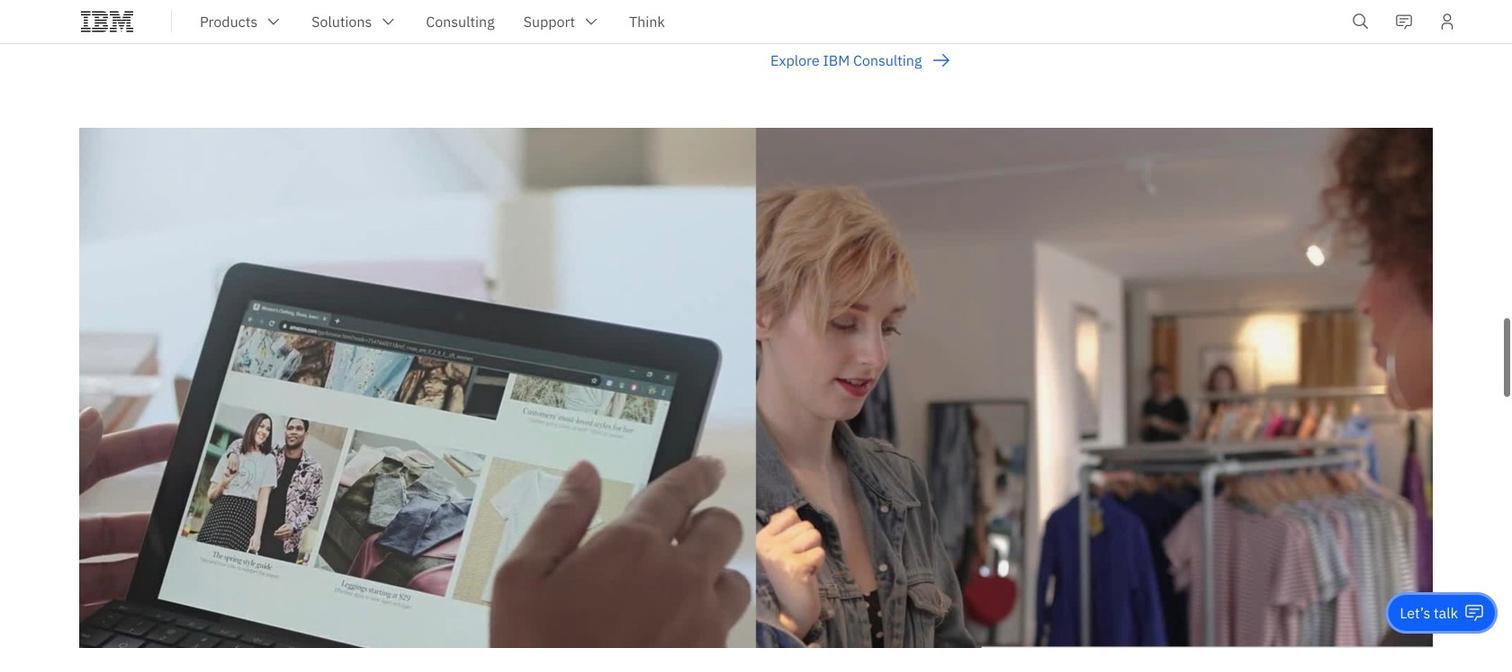 Task type: vqa. For each thing, say whether or not it's contained in the screenshot.
your privacy choices element
no



Task type: describe. For each thing, give the bounding box(es) containing it.
let's talk element
[[1400, 603, 1458, 623]]



